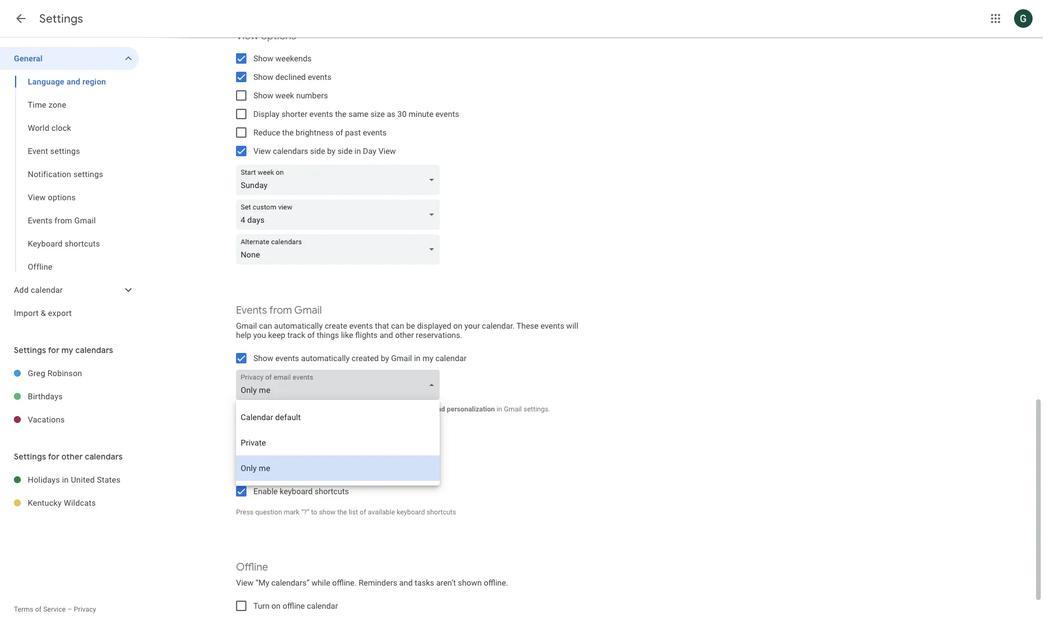 Task type: vqa. For each thing, say whether or not it's contained in the screenshot.
on
yes



Task type: describe. For each thing, give the bounding box(es) containing it.
settings for other calendars tree
[[0, 468, 139, 515]]

turn on offline calendar
[[254, 601, 338, 611]]

display shorter events the same size as 30 minute events
[[254, 109, 459, 119]]

gmail,
[[296, 405, 315, 413]]

help
[[236, 331, 251, 340]]

kentucky
[[28, 498, 62, 508]]

press question mark "?" to show the list of available keyboard shortcuts
[[236, 508, 456, 516]]

from for events from gmail gmail can automatically create events that can be displayed on your calendar. these events will help you keep track of things like flights and other reservations.
[[269, 304, 292, 317]]

view up "show weekends"
[[236, 30, 259, 43]]

get
[[246, 405, 256, 413]]

settings for settings
[[39, 12, 83, 26]]

go back image
[[14, 12, 28, 25]]

0 horizontal spatial my
[[62, 345, 73, 355]]

while
[[312, 578, 330, 588]]

and inside group
[[67, 77, 80, 86]]

1 can from the left
[[259, 321, 272, 331]]

from inside to get events from gmail, you must also turn on smart features and personalization in gmail settings. learn more
[[279, 405, 294, 413]]

show declined events
[[254, 72, 332, 82]]

gmail up track
[[294, 304, 322, 317]]

gmail inside to get events from gmail, you must also turn on smart features and personalization in gmail settings. learn more
[[504, 405, 522, 413]]

events up "numbers"
[[308, 72, 332, 82]]

clock
[[51, 123, 71, 133]]

to get events from gmail, you must also turn on smart features and personalization in gmail settings. learn more
[[236, 405, 550, 423]]

events inside to get events from gmail, you must also turn on smart features and personalization in gmail settings. learn more
[[257, 405, 278, 413]]

learn more link
[[236, 413, 273, 423]]

events down track
[[276, 354, 299, 363]]

options inside group
[[48, 193, 76, 202]]

kentucky wildcats tree item
[[0, 491, 139, 515]]

1 vertical spatial by
[[381, 354, 389, 363]]

as
[[387, 109, 396, 119]]

settings for my calendars
[[14, 345, 113, 355]]

turn
[[254, 601, 270, 611]]

terms
[[14, 605, 33, 614]]

settings for other calendars
[[14, 452, 123, 462]]

of inside events from gmail gmail can automatically create events that can be displayed on your calendar. these events will help you keep track of things like flights and other reservations.
[[307, 331, 315, 340]]

birthdays
[[28, 392, 63, 401]]

vacations tree item
[[0, 408, 139, 431]]

calendar inside tree
[[31, 285, 63, 295]]

birthdays tree item
[[0, 385, 139, 408]]

from for events from gmail
[[55, 216, 72, 225]]

greg robinson tree item
[[0, 362, 139, 385]]

view calendars side by side in day view
[[254, 146, 396, 156]]

greg
[[28, 369, 45, 378]]

automatically inside events from gmail gmail can automatically create events that can be displayed on your calendar. these events will help you keep track of things like flights and other reservations.
[[274, 321, 323, 331]]

reduce
[[254, 128, 280, 137]]

same
[[349, 109, 369, 119]]

vacations link
[[28, 408, 139, 431]]

for for my
[[48, 345, 59, 355]]

calendars for settings for other calendars
[[85, 452, 123, 462]]

terms of service – privacy
[[14, 605, 96, 614]]

states
[[97, 475, 121, 484]]

aren't
[[436, 578, 456, 588]]

service
[[43, 605, 66, 614]]

holidays in united states tree item
[[0, 468, 139, 491]]

press
[[236, 508, 254, 516]]

2 horizontal spatial calendar
[[436, 354, 467, 363]]

show weekends
[[254, 54, 312, 63]]

past
[[345, 128, 361, 137]]

on inside to get events from gmail, you must also turn on smart features and personalization in gmail settings. learn more
[[376, 405, 384, 413]]

0 horizontal spatial on
[[272, 601, 281, 611]]

0 vertical spatial options
[[261, 30, 296, 43]]

display
[[254, 109, 280, 119]]

for for other
[[48, 452, 59, 462]]

settings for notification settings
[[73, 170, 103, 179]]

&
[[41, 309, 46, 318]]

size
[[371, 109, 385, 119]]

list
[[349, 508, 358, 516]]

calendars"
[[271, 578, 310, 588]]

question
[[255, 508, 282, 516]]

show week numbers
[[254, 91, 328, 100]]

wildcats
[[64, 498, 96, 508]]

smart
[[385, 405, 404, 413]]

brightness
[[296, 128, 334, 137]]

on inside events from gmail gmail can automatically create events that can be displayed on your calendar. these events will help you keep track of things like flights and other reservations.
[[454, 321, 463, 331]]

reduce the brightness of past events
[[254, 128, 387, 137]]

0 vertical spatial the
[[335, 109, 347, 119]]

"my
[[256, 578, 269, 588]]

1 horizontal spatial my
[[423, 354, 434, 363]]

weekends
[[276, 54, 312, 63]]

import
[[14, 309, 39, 318]]

show
[[319, 508, 336, 516]]

events from gmail
[[28, 216, 96, 225]]

group containing language and region
[[0, 70, 139, 278]]

offline for offline
[[28, 262, 52, 271]]

offline
[[283, 601, 305, 611]]

import & export
[[14, 309, 72, 318]]

1 offline. from the left
[[332, 578, 357, 588]]

and inside events from gmail gmail can automatically create events that can be displayed on your calendar. these events will help you keep track of things like flights and other reservations.
[[380, 331, 393, 340]]

show events automatically created by gmail in my calendar
[[254, 354, 467, 363]]

2 vertical spatial calendar
[[307, 601, 338, 611]]

0 vertical spatial keyboard
[[280, 487, 313, 496]]

time
[[28, 100, 46, 109]]

1 vertical spatial the
[[282, 128, 294, 137]]

world
[[28, 123, 49, 133]]

1 horizontal spatial keyboard
[[397, 508, 425, 516]]

show for show events automatically created by gmail in my calendar
[[254, 354, 274, 363]]

these
[[517, 321, 539, 331]]

your
[[465, 321, 480, 331]]

shortcuts inside tree
[[65, 239, 100, 248]]

personalization
[[447, 405, 495, 413]]

flights
[[355, 331, 378, 340]]

keyboard shortcuts inside tree
[[28, 239, 100, 248]]

2 vertical spatial the
[[337, 508, 347, 516]]

language
[[28, 77, 64, 86]]

0 horizontal spatial other
[[62, 452, 83, 462]]

will
[[567, 321, 579, 331]]

2 side from the left
[[338, 146, 353, 156]]

mark
[[284, 508, 300, 516]]

vacations
[[28, 415, 65, 424]]

events left will
[[541, 321, 565, 331]]

more
[[256, 413, 273, 423]]

holidays in united states link
[[28, 468, 139, 491]]

of right list
[[360, 508, 366, 516]]

to
[[311, 508, 317, 516]]

general tree item
[[0, 47, 139, 70]]

1 horizontal spatial keyboard
[[236, 463, 281, 476]]

1 vertical spatial keyboard shortcuts
[[236, 463, 329, 476]]

region
[[82, 77, 106, 86]]

export
[[48, 309, 72, 318]]



Task type: locate. For each thing, give the bounding box(es) containing it.
robinson
[[47, 369, 82, 378]]

0 vertical spatial you
[[253, 331, 266, 340]]

0 vertical spatial events
[[28, 216, 52, 225]]

and inside to get events from gmail, you must also turn on smart features and personalization in gmail settings. learn more
[[434, 405, 445, 413]]

0 vertical spatial other
[[395, 331, 414, 340]]

you inside events from gmail gmail can automatically create events that can be displayed on your calendar. these events will help you keep track of things like flights and other reservations.
[[253, 331, 266, 340]]

from up keep
[[269, 304, 292, 317]]

settings right go back icon
[[39, 12, 83, 26]]

of right track
[[307, 331, 315, 340]]

1 horizontal spatial events
[[236, 304, 267, 317]]

general
[[14, 54, 43, 63]]

show down keep
[[254, 354, 274, 363]]

day
[[363, 146, 377, 156]]

in down reservations.
[[414, 354, 421, 363]]

the left list
[[337, 508, 347, 516]]

events
[[308, 72, 332, 82], [310, 109, 333, 119], [436, 109, 459, 119], [363, 128, 387, 137], [349, 321, 373, 331], [541, 321, 565, 331], [276, 354, 299, 363], [257, 405, 278, 413]]

on left your
[[454, 321, 463, 331]]

gmail left keep
[[236, 321, 257, 331]]

1 horizontal spatial you
[[317, 405, 328, 413]]

on right turn
[[272, 601, 281, 611]]

tree
[[0, 47, 139, 325]]

privacy
[[74, 605, 96, 614]]

events up the help
[[236, 304, 267, 317]]

show
[[254, 54, 274, 63], [254, 72, 274, 82], [254, 91, 274, 100], [254, 354, 274, 363]]

1 horizontal spatial options
[[261, 30, 296, 43]]

create
[[325, 321, 347, 331]]

from inside events from gmail gmail can automatically create events that can be displayed on your calendar. these events will help you keep track of things like flights and other reservations.
[[269, 304, 292, 317]]

events up reduce the brightness of past events
[[310, 109, 333, 119]]

settings heading
[[39, 12, 83, 26]]

for up holidays
[[48, 452, 59, 462]]

private option
[[236, 430, 440, 456]]

options up the events from gmail in the top left of the page
[[48, 193, 76, 202]]

in left day
[[355, 146, 361, 156]]

offline inside offline view "my calendars" while offline. reminders and tasks aren't shown offline.
[[236, 561, 268, 574]]

declined
[[276, 72, 306, 82]]

calendars up states
[[85, 452, 123, 462]]

my
[[62, 345, 73, 355], [423, 354, 434, 363]]

event settings
[[28, 146, 80, 156]]

1 horizontal spatial calendar
[[307, 601, 338, 611]]

and left region
[[67, 77, 80, 86]]

calendars
[[273, 146, 308, 156], [75, 345, 113, 355], [85, 452, 123, 462]]

track
[[287, 331, 305, 340]]

keyboard shortcuts down the events from gmail in the top left of the page
[[28, 239, 100, 248]]

my up greg robinson "tree item"
[[62, 345, 73, 355]]

0 vertical spatial calendars
[[273, 146, 308, 156]]

keyboard
[[280, 487, 313, 496], [397, 508, 425, 516]]

0 vertical spatial automatically
[[274, 321, 323, 331]]

2 offline. from the left
[[484, 578, 508, 588]]

4 show from the top
[[254, 354, 274, 363]]

and left tasks at the left
[[399, 578, 413, 588]]

events
[[28, 216, 52, 225], [236, 304, 267, 317]]

gmail down be
[[391, 354, 412, 363]]

0 vertical spatial from
[[55, 216, 72, 225]]

30
[[398, 109, 407, 119]]

offline up add calendar
[[28, 262, 52, 271]]

calendar default option
[[236, 405, 440, 430]]

1 horizontal spatial can
[[391, 321, 404, 331]]

be
[[406, 321, 415, 331]]

offline. right "while"
[[332, 578, 357, 588]]

week
[[276, 91, 294, 100]]

gmail left settings.
[[504, 405, 522, 413]]

side down "past"
[[338, 146, 353, 156]]

settings for my calendars tree
[[0, 362, 139, 431]]

automatically left create
[[274, 321, 323, 331]]

show for show declined events
[[254, 72, 274, 82]]

other right the that at left
[[395, 331, 414, 340]]

in inside to get events from gmail, you must also turn on smart features and personalization in gmail settings. learn more
[[497, 405, 502, 413]]

on right the turn
[[376, 405, 384, 413]]

you left must
[[317, 405, 328, 413]]

1 horizontal spatial on
[[376, 405, 384, 413]]

turn
[[362, 405, 374, 413]]

shortcuts
[[65, 239, 100, 248], [284, 463, 329, 476], [315, 487, 349, 496], [427, 508, 456, 516]]

world clock
[[28, 123, 71, 133]]

0 vertical spatial keyboard
[[28, 239, 63, 248]]

0 vertical spatial settings
[[39, 12, 83, 26]]

show up display
[[254, 91, 274, 100]]

offline
[[28, 262, 52, 271], [236, 561, 268, 574]]

0 vertical spatial offline
[[28, 262, 52, 271]]

from inside tree
[[55, 216, 72, 225]]

settings up notification settings
[[50, 146, 80, 156]]

1 vertical spatial offline
[[236, 561, 268, 574]]

settings for settings for other calendars
[[14, 452, 46, 462]]

events for events from gmail gmail can automatically create events that can be displayed on your calendar. these events will help you keep track of things like flights and other reservations.
[[236, 304, 267, 317]]

1 vertical spatial for
[[48, 452, 59, 462]]

show for show weekends
[[254, 54, 274, 63]]

holidays
[[28, 475, 60, 484]]

1 vertical spatial on
[[376, 405, 384, 413]]

shorter
[[282, 109, 308, 119]]

1 vertical spatial other
[[62, 452, 83, 462]]

options
[[261, 30, 296, 43], [48, 193, 76, 202]]

calendar up &
[[31, 285, 63, 295]]

add calendar
[[14, 285, 63, 295]]

shown
[[458, 578, 482, 588]]

view down reduce
[[254, 146, 271, 156]]

from left gmail,
[[279, 405, 294, 413]]

0 horizontal spatial events
[[28, 216, 52, 225]]

settings.
[[524, 405, 550, 413]]

and inside offline view "my calendars" while offline. reminders and tasks aren't shown offline.
[[399, 578, 413, 588]]

and right features
[[434, 405, 445, 413]]

view down notification
[[28, 193, 46, 202]]

0 vertical spatial on
[[454, 321, 463, 331]]

view inside group
[[28, 193, 46, 202]]

0 vertical spatial calendar
[[31, 285, 63, 295]]

0 horizontal spatial offline
[[28, 262, 52, 271]]

by right created
[[381, 354, 389, 363]]

view options up "show weekends"
[[236, 30, 296, 43]]

0 horizontal spatial offline.
[[332, 578, 357, 588]]

1 vertical spatial settings
[[14, 345, 46, 355]]

created
[[352, 354, 379, 363]]

you right the help
[[253, 331, 266, 340]]

2 vertical spatial settings
[[14, 452, 46, 462]]

2 vertical spatial on
[[272, 601, 281, 611]]

1 vertical spatial from
[[269, 304, 292, 317]]

settings up holidays
[[14, 452, 46, 462]]

notification
[[28, 170, 71, 179]]

0 vertical spatial keyboard shortcuts
[[28, 239, 100, 248]]

tree containing general
[[0, 47, 139, 325]]

2 vertical spatial from
[[279, 405, 294, 413]]

of left "past"
[[336, 128, 343, 137]]

events from gmail gmail can automatically create events that can be displayed on your calendar. these events will help you keep track of things like flights and other reservations.
[[236, 304, 579, 340]]

greg robinson
[[28, 369, 82, 378]]

can
[[259, 321, 272, 331], [391, 321, 404, 331]]

1 for from the top
[[48, 345, 59, 355]]

can left be
[[391, 321, 404, 331]]

events down notification
[[28, 216, 52, 225]]

0 horizontal spatial side
[[310, 146, 325, 156]]

in inside tree item
[[62, 475, 69, 484]]

you inside to get events from gmail, you must also turn on smart features and personalization in gmail settings. learn more
[[317, 405, 328, 413]]

0 vertical spatial by
[[327, 146, 336, 156]]

offline for offline view "my calendars" while offline. reminders and tasks aren't shown offline.
[[236, 561, 268, 574]]

other inside events from gmail gmail can automatically create events that can be displayed on your calendar. these events will help you keep track of things like flights and other reservations.
[[395, 331, 414, 340]]

events inside events from gmail gmail can automatically create events that can be displayed on your calendar. these events will help you keep track of things like flights and other reservations.
[[236, 304, 267, 317]]

0 horizontal spatial keyboard
[[280, 487, 313, 496]]

settings for settings for my calendars
[[14, 345, 46, 355]]

offline. right shown
[[484, 578, 508, 588]]

events for events from gmail
[[28, 216, 52, 225]]

1 vertical spatial keyboard
[[397, 508, 425, 516]]

view inside offline view "my calendars" while offline. reminders and tasks aren't shown offline.
[[236, 578, 254, 588]]

calendars for settings for my calendars
[[75, 345, 113, 355]]

1 vertical spatial automatically
[[301, 354, 350, 363]]

keyboard shortcuts up enable at bottom
[[236, 463, 329, 476]]

1 vertical spatial calendars
[[75, 345, 113, 355]]

side down reduce the brightness of past events
[[310, 146, 325, 156]]

0 vertical spatial for
[[48, 345, 59, 355]]

only me option
[[236, 456, 440, 481]]

calendars down reduce
[[273, 146, 308, 156]]

event
[[28, 146, 48, 156]]

view
[[236, 30, 259, 43], [254, 146, 271, 156], [379, 146, 396, 156], [28, 193, 46, 202], [236, 578, 254, 588]]

settings for event settings
[[50, 146, 80, 156]]

calendars up greg robinson "tree item"
[[75, 345, 113, 355]]

other up holidays in united states
[[62, 452, 83, 462]]

None field
[[236, 165, 445, 195], [236, 200, 445, 230], [236, 234, 445, 265], [236, 370, 445, 400], [236, 165, 445, 195], [236, 200, 445, 230], [236, 234, 445, 265], [236, 370, 445, 400]]

in
[[355, 146, 361, 156], [414, 354, 421, 363], [497, 405, 502, 413], [62, 475, 69, 484]]

3 show from the top
[[254, 91, 274, 100]]

2 vertical spatial calendars
[[85, 452, 123, 462]]

keyboard
[[28, 239, 63, 248], [236, 463, 281, 476]]

1 horizontal spatial side
[[338, 146, 353, 156]]

holidays in united states
[[28, 475, 121, 484]]

keyboard up mark
[[280, 487, 313, 496]]

2 can from the left
[[391, 321, 404, 331]]

my down reservations.
[[423, 354, 434, 363]]

for up the greg robinson at the left bottom of page
[[48, 345, 59, 355]]

1 vertical spatial keyboard
[[236, 463, 281, 476]]

1 horizontal spatial offline
[[236, 561, 268, 574]]

"?"
[[301, 508, 310, 516]]

events down size
[[363, 128, 387, 137]]

time zone
[[28, 100, 66, 109]]

automatically
[[274, 321, 323, 331], [301, 354, 350, 363]]

keyboard shortcuts
[[28, 239, 100, 248], [236, 463, 329, 476]]

0 vertical spatial view options
[[236, 30, 296, 43]]

0 horizontal spatial options
[[48, 193, 76, 202]]

notification settings
[[28, 170, 103, 179]]

in right 'personalization'
[[497, 405, 502, 413]]

0 horizontal spatial keyboard
[[28, 239, 63, 248]]

keyboard inside group
[[28, 239, 63, 248]]

privacy of email events list box
[[236, 400, 440, 486]]

of
[[336, 128, 343, 137], [307, 331, 315, 340], [360, 508, 366, 516], [35, 605, 41, 614]]

options up "show weekends"
[[261, 30, 296, 43]]

1 vertical spatial options
[[48, 193, 76, 202]]

1 vertical spatial you
[[317, 405, 328, 413]]

0 vertical spatial settings
[[50, 146, 80, 156]]

1 side from the left
[[310, 146, 325, 156]]

events right the get
[[257, 405, 278, 413]]

and
[[67, 77, 80, 86], [380, 331, 393, 340], [434, 405, 445, 413], [399, 578, 413, 588]]

1 vertical spatial settings
[[73, 170, 103, 179]]

0 horizontal spatial can
[[259, 321, 272, 331]]

the down shorter
[[282, 128, 294, 137]]

1 horizontal spatial view options
[[236, 30, 296, 43]]

also
[[347, 405, 360, 413]]

view options down notification
[[28, 193, 76, 202]]

add
[[14, 285, 29, 295]]

show down "show weekends"
[[254, 72, 274, 82]]

side
[[310, 146, 325, 156], [338, 146, 353, 156]]

keyboard down the events from gmail in the top left of the page
[[28, 239, 63, 248]]

settings up greg
[[14, 345, 46, 355]]

in left "united"
[[62, 475, 69, 484]]

by down reduce the brightness of past events
[[327, 146, 336, 156]]

language and region
[[28, 77, 106, 86]]

group
[[0, 70, 139, 278]]

united
[[71, 475, 95, 484]]

1 vertical spatial events
[[236, 304, 267, 317]]

the left "same"
[[335, 109, 347, 119]]

2 show from the top
[[254, 72, 274, 82]]

1 horizontal spatial offline.
[[484, 578, 508, 588]]

tasks
[[415, 578, 434, 588]]

view options
[[236, 30, 296, 43], [28, 193, 76, 202]]

keep
[[268, 331, 285, 340]]

show left weekends
[[254, 54, 274, 63]]

terms of service link
[[14, 605, 66, 614]]

show for show week numbers
[[254, 91, 274, 100]]

calendar.
[[482, 321, 515, 331]]

the
[[335, 109, 347, 119], [282, 128, 294, 137], [337, 508, 347, 516]]

like
[[341, 331, 353, 340]]

2 for from the top
[[48, 452, 59, 462]]

available
[[368, 508, 395, 516]]

gmail down notification settings
[[74, 216, 96, 225]]

–
[[68, 605, 72, 614]]

learn
[[236, 413, 254, 423]]

offline up "my
[[236, 561, 268, 574]]

view right day
[[379, 146, 396, 156]]

enable
[[254, 487, 278, 496]]

displayed
[[417, 321, 452, 331]]

0 horizontal spatial view options
[[28, 193, 76, 202]]

can right the help
[[259, 321, 272, 331]]

2 horizontal spatial on
[[454, 321, 463, 331]]

events right minute
[[436, 109, 459, 119]]

settings
[[39, 12, 83, 26], [14, 345, 46, 355], [14, 452, 46, 462]]

events left the that at left
[[349, 321, 373, 331]]

view left "my
[[236, 578, 254, 588]]

1 vertical spatial view options
[[28, 193, 76, 202]]

and right flights
[[380, 331, 393, 340]]

0 horizontal spatial calendar
[[31, 285, 63, 295]]

settings right notification
[[73, 170, 103, 179]]

1 horizontal spatial by
[[381, 354, 389, 363]]

view options inside group
[[28, 193, 76, 202]]

calendar down reservations.
[[436, 354, 467, 363]]

of right terms
[[35, 605, 41, 614]]

0 horizontal spatial by
[[327, 146, 336, 156]]

birthdays link
[[28, 385, 139, 408]]

to
[[236, 405, 244, 413]]

1 show from the top
[[254, 54, 274, 63]]

0 horizontal spatial keyboard shortcuts
[[28, 239, 100, 248]]

automatically down things
[[301, 354, 350, 363]]

0 horizontal spatial you
[[253, 331, 266, 340]]

enable keyboard shortcuts
[[254, 487, 349, 496]]

privacy link
[[74, 605, 96, 614]]

offline view "my calendars" while offline. reminders and tasks aren't shown offline.
[[236, 561, 508, 588]]

calendar down "while"
[[307, 601, 338, 611]]

must
[[330, 405, 345, 413]]

keyboard right available
[[397, 508, 425, 516]]

keyboard up enable at bottom
[[236, 463, 281, 476]]

events inside group
[[28, 216, 52, 225]]

from down notification settings
[[55, 216, 72, 225]]

1 horizontal spatial keyboard shortcuts
[[236, 463, 329, 476]]

1 vertical spatial calendar
[[436, 354, 467, 363]]

1 horizontal spatial other
[[395, 331, 414, 340]]

that
[[375, 321, 389, 331]]



